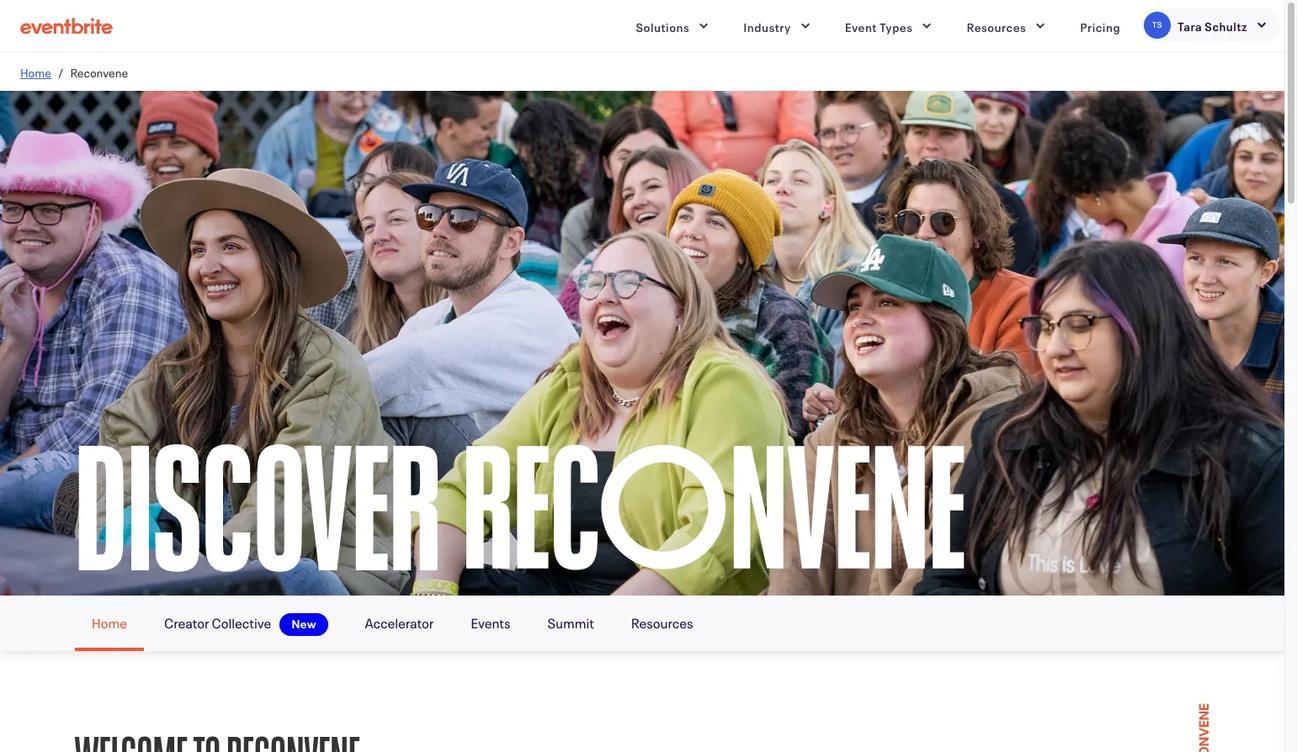 Task type: locate. For each thing, give the bounding box(es) containing it.
tara schultz
[[1178, 17, 1247, 34]]

home link left the creator
[[75, 596, 144, 651]]

solutions
[[636, 17, 690, 34]]

schultz
[[1205, 17, 1247, 34]]

1 horizontal spatial resources
[[967, 17, 1026, 34]]

industry link
[[730, 9, 825, 43]]

0 vertical spatial resources
[[967, 17, 1026, 34]]

event
[[845, 17, 877, 34]]

tara
[[1178, 17, 1202, 34]]

1 horizontal spatial home
[[92, 612, 127, 632]]

home link left /
[[20, 63, 51, 80]]

home link
[[20, 63, 51, 80], [75, 596, 144, 651]]

1 vertical spatial home
[[92, 612, 127, 632]]

0 vertical spatial home link
[[20, 63, 51, 80]]

/
[[58, 63, 63, 80]]

home left /
[[20, 63, 51, 80]]

0 horizontal spatial resources link
[[614, 596, 710, 648]]

event types
[[845, 17, 913, 34]]

collective
[[212, 612, 271, 632]]

home
[[20, 63, 51, 80], [92, 612, 127, 632]]

0 vertical spatial resources link
[[953, 9, 1060, 43]]

home for home / reconvene
[[20, 63, 51, 80]]

resources inside navigation
[[631, 612, 693, 632]]

resources link
[[953, 9, 1060, 43], [614, 596, 710, 648]]

reconvene
[[70, 63, 128, 80]]

1 horizontal spatial home link
[[75, 596, 144, 651]]

home left the creator
[[92, 612, 127, 632]]

accelerator
[[365, 612, 434, 632]]

0 horizontal spatial resources
[[631, 612, 693, 632]]

events
[[471, 612, 511, 632]]

resources
[[967, 17, 1026, 34], [631, 612, 693, 632]]

0 vertical spatial home
[[20, 63, 51, 80]]

navigation
[[75, 596, 1210, 651]]

1 vertical spatial resources link
[[614, 596, 710, 648]]

0 horizontal spatial home link
[[20, 63, 51, 80]]

solutions link
[[622, 9, 723, 43]]

creator collective
[[164, 612, 274, 632]]

0 horizontal spatial home
[[20, 63, 51, 80]]

event types link
[[831, 9, 946, 43]]

1 vertical spatial resources
[[631, 612, 693, 632]]

home for home
[[92, 612, 127, 632]]



Task type: describe. For each thing, give the bounding box(es) containing it.
navigation containing home
[[75, 596, 1210, 651]]

summit link
[[531, 596, 611, 648]]

pricing link
[[1067, 9, 1134, 43]]

industry
[[743, 17, 791, 34]]

new
[[291, 614, 316, 631]]

summit
[[547, 612, 594, 632]]

home / reconvene
[[20, 63, 128, 80]]

pricing
[[1080, 17, 1120, 34]]

creator
[[164, 612, 209, 632]]

1 horizontal spatial resources link
[[953, 9, 1060, 43]]

accelerator link
[[348, 596, 451, 648]]

1 vertical spatial home link
[[75, 596, 144, 651]]

events link
[[454, 596, 527, 648]]

types
[[880, 17, 913, 34]]

eventbrite image
[[20, 17, 113, 34]]

tara schultz menu bar
[[1141, 8, 1281, 42]]



Task type: vqa. For each thing, say whether or not it's contained in the screenshot.
/
yes



